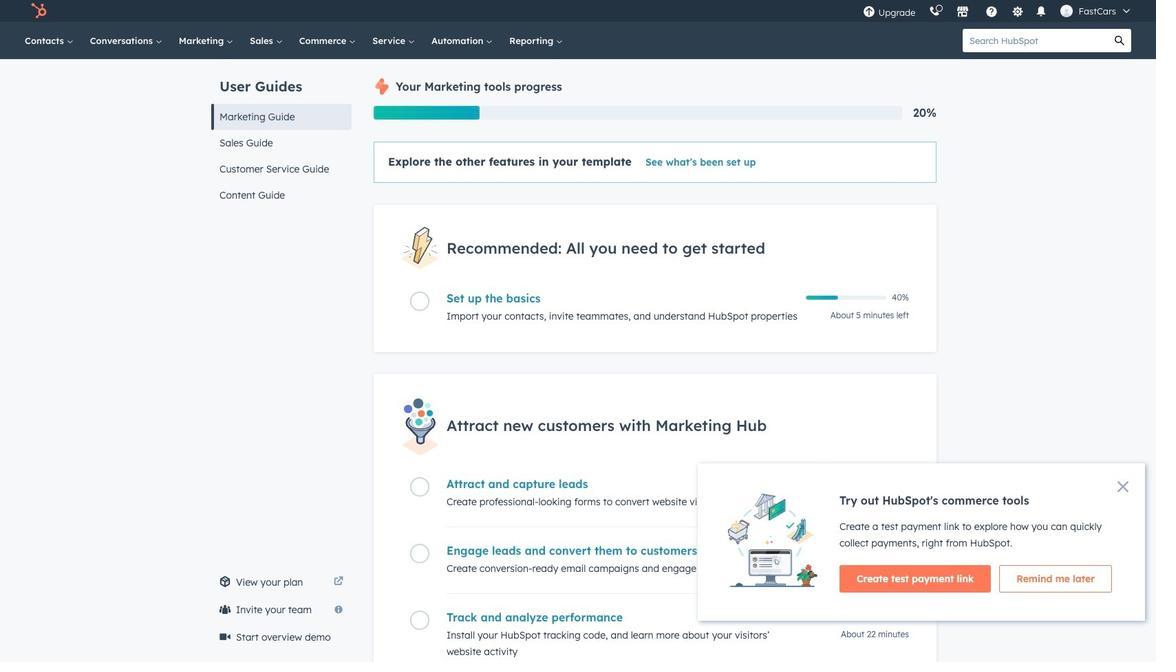 Task type: describe. For each thing, give the bounding box(es) containing it.
[object object] complete progress bar
[[806, 296, 838, 300]]

close image
[[1118, 482, 1129, 493]]

marketplaces image
[[957, 6, 969, 19]]

Search HubSpot search field
[[963, 29, 1108, 52]]

1 link opens in a new window image from the top
[[334, 575, 343, 591]]



Task type: vqa. For each thing, say whether or not it's contained in the screenshot.
Users & Teams 'link'
no



Task type: locate. For each thing, give the bounding box(es) containing it.
2 link opens in a new window image from the top
[[334, 577, 343, 588]]

menu
[[857, 0, 1140, 22]]

link opens in a new window image
[[334, 575, 343, 591], [334, 577, 343, 588]]

user guides element
[[211, 59, 352, 209]]

progress bar
[[374, 106, 479, 120]]

christina overa image
[[1061, 5, 1073, 17]]



